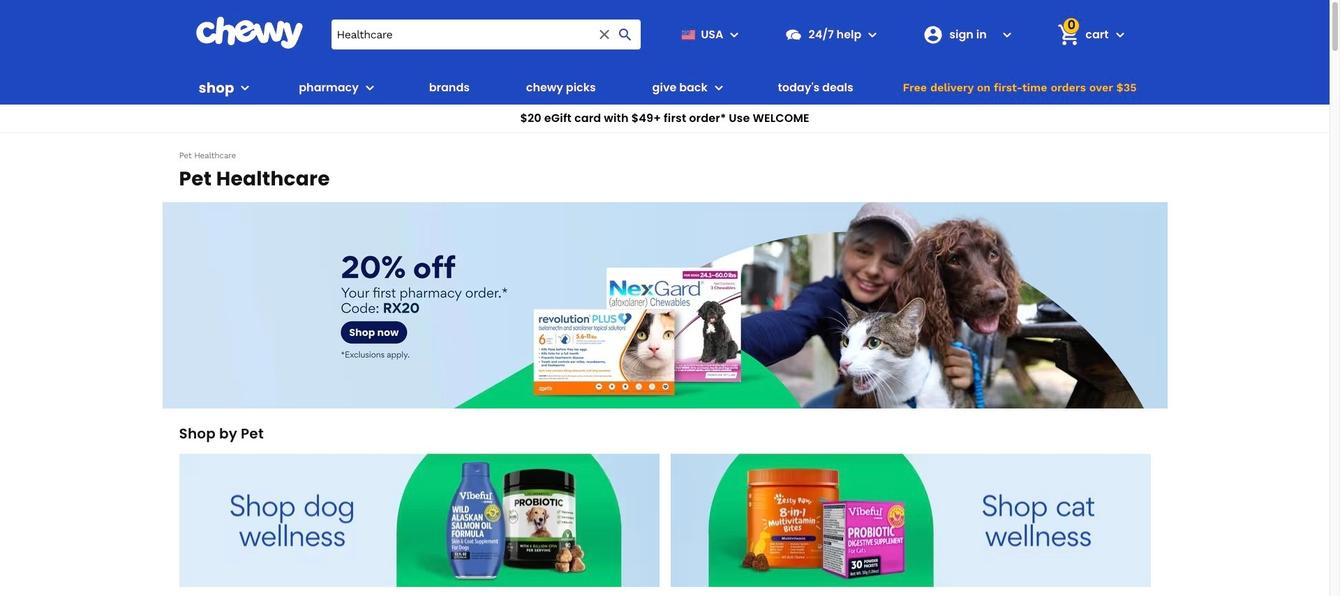 Task type: locate. For each thing, give the bounding box(es) containing it.
submit search image
[[617, 26, 634, 43]]

give back menu image
[[711, 80, 727, 96]]

pharmacy menu image
[[362, 80, 378, 96]]

Search text field
[[331, 20, 641, 50]]

cart menu image
[[1112, 26, 1129, 43]]



Task type: vqa. For each thing, say whether or not it's contained in the screenshot.
Cat Wellness image at bottom right
yes



Task type: describe. For each thing, give the bounding box(es) containing it.
account menu image
[[999, 26, 1016, 43]]

site banner
[[0, 0, 1330, 133]]

items image
[[1057, 22, 1081, 47]]

cat wellness image
[[671, 454, 1151, 588]]

chewy home image
[[195, 17, 303, 49]]

menu image
[[726, 26, 743, 43]]

delete search image
[[597, 26, 613, 43]]

dog wellness image
[[179, 454, 659, 588]]

get twenty percent off your first pharmacy order. save with america's number one pet pharmacy.* code: rx20 *exclusions apply image
[[162, 202, 1168, 409]]

help menu image
[[865, 26, 881, 43]]

chewy support image
[[785, 25, 803, 44]]

menu image
[[237, 80, 254, 96]]

Product search field
[[331, 20, 641, 50]]



